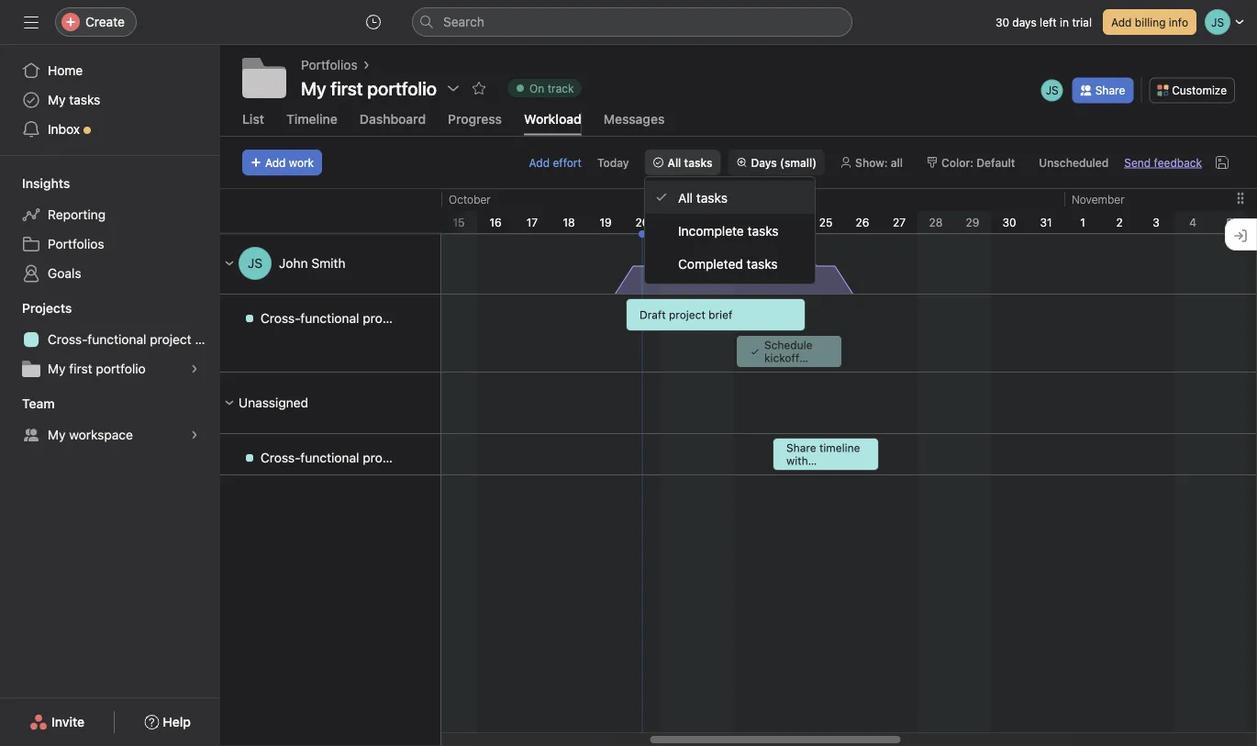 Task type: vqa. For each thing, say whether or not it's contained in the screenshot.
the bottom Functional
yes



Task type: describe. For each thing, give the bounding box(es) containing it.
0 vertical spatial cross-
[[261, 310, 300, 326]]

see details, my workspace image
[[189, 430, 200, 441]]

incomplete tasks
[[678, 223, 779, 238]]

my for my workspace
[[48, 427, 66, 442]]

completed tasks link
[[645, 247, 815, 280]]

3
[[1153, 215, 1160, 228]]

color: default
[[942, 156, 1015, 169]]

1
[[1080, 215, 1086, 228]]

1 vertical spatial portfolios link
[[11, 229, 209, 259]]

today
[[597, 156, 629, 169]]

with
[[787, 454, 808, 467]]

unscheduled button
[[1031, 149, 1117, 175]]

30 days left in trial
[[996, 16, 1092, 28]]

messages link
[[604, 111, 665, 135]]

work
[[289, 156, 314, 169]]

my tasks link
[[11, 85, 209, 115]]

list link
[[242, 111, 264, 135]]

23
[[746, 215, 759, 228]]

kickoff
[[765, 351, 800, 364]]

first
[[69, 361, 92, 376]]

show: all button
[[833, 149, 911, 175]]

0 vertical spatial plan
[[408, 310, 433, 326]]

my first portfolio
[[301, 77, 437, 99]]

cross-functional project plan link
[[11, 325, 220, 354]]

team
[[22, 396, 55, 411]]

incomplete
[[678, 223, 744, 238]]

24
[[783, 215, 796, 228]]

tasks inside dropdown button
[[684, 156, 713, 169]]

31
[[1040, 215, 1052, 228]]

goals link
[[11, 259, 209, 288]]

messages
[[604, 111, 665, 126]]

workload
[[524, 111, 582, 126]]

workspace
[[69, 427, 133, 442]]

tasks inside global element
[[69, 92, 100, 107]]

projects button
[[0, 299, 72, 318]]

15
[[453, 215, 465, 228]]

today button
[[589, 149, 637, 175]]

portfolios inside insights element
[[48, 236, 104, 251]]

insights button
[[0, 174, 70, 193]]

customize button
[[1149, 77, 1235, 103]]

functional inside projects element
[[88, 332, 146, 347]]

november
[[1072, 193, 1125, 205]]

insights element
[[0, 167, 220, 292]]

invite button
[[17, 706, 97, 739]]

hide sidebar image
[[24, 15, 39, 29]]

workload link
[[524, 111, 582, 135]]

completed
[[678, 256, 743, 271]]

october
[[449, 193, 491, 205]]

2
[[1116, 215, 1123, 228]]

0 vertical spatial portfolios
[[301, 57, 358, 73]]

portfolio
[[96, 361, 146, 376]]

on
[[530, 82, 545, 95]]

30 for 30
[[1003, 215, 1016, 228]]

global element
[[0, 45, 220, 155]]

progress
[[448, 111, 502, 126]]

first portfolio
[[331, 77, 437, 99]]

trial
[[1072, 16, 1092, 28]]

timeline link
[[286, 111, 338, 135]]

send
[[1125, 156, 1151, 169]]

add for add effort
[[529, 156, 550, 169]]

inbox
[[48, 122, 80, 137]]

progress link
[[448, 111, 502, 135]]

send feedback link
[[1125, 154, 1202, 171]]

send feedback
[[1125, 156, 1202, 169]]

all tasks link
[[645, 181, 815, 214]]

left
[[1040, 16, 1057, 28]]

help
[[163, 715, 191, 730]]

invite
[[51, 715, 85, 730]]

info
[[1169, 16, 1189, 28]]

5
[[1226, 215, 1233, 228]]

home
[[48, 63, 83, 78]]

feedback
[[1154, 156, 1202, 169]]

insights
[[22, 176, 70, 191]]

add effort button
[[529, 156, 582, 169]]

team button
[[0, 395, 55, 413]]

meeting
[[765, 364, 807, 377]]

29
[[966, 215, 980, 228]]

color: default button
[[919, 149, 1024, 175]]

timeline
[[820, 441, 860, 454]]

in
[[1060, 16, 1069, 28]]

my for my tasks
[[48, 92, 66, 107]]

all tasks inside dropdown button
[[668, 156, 713, 169]]

21
[[673, 215, 685, 228]]

28
[[929, 215, 943, 228]]

16
[[490, 215, 502, 228]]

add billing info button
[[1103, 9, 1197, 35]]

schedule kickoff meeting
[[765, 338, 813, 377]]

2 vertical spatial cross-
[[261, 450, 300, 465]]

add effort
[[529, 156, 582, 169]]



Task type: locate. For each thing, give the bounding box(es) containing it.
show: all
[[855, 156, 903, 169]]

my
[[301, 77, 326, 99], [48, 92, 66, 107], [48, 361, 66, 376], [48, 427, 66, 442]]

1 horizontal spatial js
[[1046, 84, 1059, 97]]

share button
[[1073, 77, 1134, 103]]

25
[[819, 215, 833, 228]]

draft
[[640, 308, 666, 321]]

cross-functional project plan inside projects element
[[48, 332, 220, 347]]

show:
[[855, 156, 888, 169]]

billing
[[1135, 16, 1166, 28]]

my tasks
[[48, 92, 100, 107]]

30 for 30 days left in trial
[[996, 16, 1010, 28]]

timeline
[[286, 111, 338, 126]]

create button
[[55, 7, 137, 37]]

0 vertical spatial cross-functional project plan
[[261, 310, 433, 326]]

my first portfolio link
[[11, 354, 209, 384]]

cross-functional project plan down smith
[[261, 310, 433, 326]]

reporting link
[[11, 200, 209, 229]]

add for add work
[[265, 156, 286, 169]]

30 left days
[[996, 16, 1010, 28]]

js
[[1046, 84, 1059, 97], [248, 255, 263, 271]]

on track
[[530, 82, 574, 95]]

0 horizontal spatial js
[[248, 255, 263, 271]]

effort
[[553, 156, 582, 169]]

portfolios link down reporting
[[11, 229, 209, 259]]

2 horizontal spatial add
[[1111, 16, 1132, 28]]

1 horizontal spatial portfolios
[[301, 57, 358, 73]]

1 vertical spatial all tasks
[[678, 190, 728, 205]]

incomplete tasks link
[[645, 214, 815, 247]]

share inside button
[[1096, 84, 1125, 97]]

my for my first portfolio
[[301, 77, 326, 99]]

save layout as default image
[[1215, 155, 1230, 170]]

brief
[[709, 308, 733, 321]]

all tasks up all tasks link
[[668, 156, 713, 169]]

0 horizontal spatial share
[[787, 441, 816, 454]]

add left effort
[[529, 156, 550, 169]]

track
[[548, 82, 574, 95]]

add left work on the left of page
[[265, 156, 286, 169]]

js left john
[[248, 255, 263, 271]]

18
[[563, 215, 575, 228]]

js left share button
[[1046, 84, 1059, 97]]

4
[[1190, 215, 1197, 228]]

teammates
[[787, 467, 844, 480]]

0 horizontal spatial portfolios
[[48, 236, 104, 251]]

0 vertical spatial portfolios link
[[301, 55, 358, 75]]

projects
[[22, 301, 72, 316]]

1 vertical spatial functional
[[88, 332, 146, 347]]

portfolios down reporting
[[48, 236, 104, 251]]

all
[[668, 156, 681, 169], [678, 190, 693, 205]]

cross-functional project plan down the unassigned on the bottom left
[[261, 450, 433, 465]]

history image
[[366, 15, 381, 29]]

portfolios link up my first portfolio
[[301, 55, 358, 75]]

0 vertical spatial js
[[1046, 84, 1059, 97]]

share timeline with teammates
[[787, 441, 860, 480]]

my first portfolio
[[48, 361, 146, 376]]

smith
[[311, 255, 346, 271]]

19
[[600, 215, 612, 228]]

1 horizontal spatial portfolios link
[[301, 55, 358, 75]]

dashboard
[[360, 111, 426, 126]]

customize
[[1172, 84, 1227, 97]]

26
[[856, 215, 870, 228]]

1 vertical spatial 30
[[1003, 215, 1016, 228]]

0 horizontal spatial add
[[265, 156, 286, 169]]

projects element
[[0, 292, 220, 387]]

share up send
[[1096, 84, 1125, 97]]

cross- down john
[[261, 310, 300, 326]]

see details, my first portfolio image
[[189, 363, 200, 374]]

my for my first portfolio
[[48, 361, 66, 376]]

1 vertical spatial js
[[248, 255, 263, 271]]

add inside "button"
[[1111, 16, 1132, 28]]

20
[[636, 215, 649, 228]]

unscheduled
[[1039, 156, 1109, 169]]

2 vertical spatial plan
[[408, 450, 433, 465]]

my inside projects element
[[48, 361, 66, 376]]

teams element
[[0, 387, 220, 453]]

1 vertical spatial all
[[678, 190, 693, 205]]

cross- up first
[[48, 332, 88, 347]]

1 vertical spatial portfolios
[[48, 236, 104, 251]]

my inside global element
[[48, 92, 66, 107]]

my up the 'inbox'
[[48, 92, 66, 107]]

0 horizontal spatial portfolios link
[[11, 229, 209, 259]]

tasks up all tasks link
[[684, 156, 713, 169]]

portfolios
[[301, 57, 358, 73], [48, 236, 104, 251]]

all inside all tasks link
[[678, 190, 693, 205]]

completed tasks
[[678, 256, 778, 271]]

my left first
[[48, 361, 66, 376]]

my up timeline
[[301, 77, 326, 99]]

22
[[709, 215, 723, 228]]

help button
[[132, 706, 203, 739]]

add
[[1111, 16, 1132, 28], [265, 156, 286, 169], [529, 156, 550, 169]]

add work button
[[242, 149, 322, 175]]

all tasks
[[668, 156, 713, 169], [678, 190, 728, 205]]

(small)
[[780, 156, 817, 169]]

functional down the unassigned on the bottom left
[[300, 450, 359, 465]]

my inside teams element
[[48, 427, 66, 442]]

1 horizontal spatial add
[[529, 156, 550, 169]]

1 vertical spatial cross-
[[48, 332, 88, 347]]

cross- inside projects element
[[48, 332, 88, 347]]

add for add billing info
[[1111, 16, 1132, 28]]

all inside the all tasks dropdown button
[[668, 156, 681, 169]]

cross- down the unassigned on the bottom left
[[261, 450, 300, 465]]

share
[[1096, 84, 1125, 97], [787, 441, 816, 454]]

plan inside projects element
[[195, 332, 220, 347]]

0 vertical spatial functional
[[300, 310, 359, 326]]

create
[[85, 14, 125, 29]]

share inside share timeline with teammates
[[787, 441, 816, 454]]

2 vertical spatial functional
[[300, 450, 359, 465]]

0 vertical spatial all
[[668, 156, 681, 169]]

functional down smith
[[300, 310, 359, 326]]

share up teammates
[[787, 441, 816, 454]]

1 horizontal spatial share
[[1096, 84, 1125, 97]]

draft project brief
[[640, 308, 733, 321]]

portfolios up my first portfolio
[[301, 57, 358, 73]]

search list box
[[412, 7, 853, 37]]

30
[[996, 16, 1010, 28], [1003, 215, 1016, 228]]

functional up portfolio
[[88, 332, 146, 347]]

0 vertical spatial share
[[1096, 84, 1125, 97]]

days (small)
[[751, 156, 817, 169]]

30 right the 29
[[1003, 215, 1016, 228]]

project
[[669, 308, 706, 321], [363, 310, 404, 326], [150, 332, 192, 347], [363, 450, 404, 465]]

show options image
[[446, 81, 461, 95]]

home link
[[11, 56, 209, 85]]

all
[[891, 156, 903, 169]]

functional
[[300, 310, 359, 326], [88, 332, 146, 347], [300, 450, 359, 465]]

all tasks up 22
[[678, 190, 728, 205]]

cross-functional project plan up portfolio
[[48, 332, 220, 347]]

1 vertical spatial cross-functional project plan
[[48, 332, 220, 347]]

reporting
[[48, 207, 106, 222]]

unassigned
[[239, 395, 308, 410]]

color:
[[942, 156, 974, 169]]

tasks up 22
[[696, 190, 728, 205]]

days (small) button
[[728, 149, 825, 175]]

add left billing
[[1111, 16, 1132, 28]]

on track button
[[499, 75, 590, 101]]

tasks left 24
[[748, 223, 779, 238]]

tasks down 23
[[747, 256, 778, 271]]

my workspace link
[[11, 420, 209, 450]]

1 vertical spatial plan
[[195, 332, 220, 347]]

add to starred image
[[472, 81, 486, 95]]

add inside button
[[265, 156, 286, 169]]

search button
[[412, 7, 853, 37]]

0 vertical spatial 30
[[996, 16, 1010, 28]]

share for share
[[1096, 84, 1125, 97]]

plan
[[408, 310, 433, 326], [195, 332, 220, 347], [408, 450, 433, 465]]

my workspace
[[48, 427, 133, 442]]

2 vertical spatial cross-functional project plan
[[261, 450, 433, 465]]

1 vertical spatial share
[[787, 441, 816, 454]]

cross-
[[261, 310, 300, 326], [48, 332, 88, 347], [261, 450, 300, 465]]

tasks down home
[[69, 92, 100, 107]]

share for share timeline with teammates
[[787, 441, 816, 454]]

my down team
[[48, 427, 66, 442]]

0 vertical spatial all tasks
[[668, 156, 713, 169]]

days
[[751, 156, 777, 169]]

tasks
[[69, 92, 100, 107], [684, 156, 713, 169], [696, 190, 728, 205], [748, 223, 779, 238], [747, 256, 778, 271]]

schedule
[[765, 338, 813, 351]]



